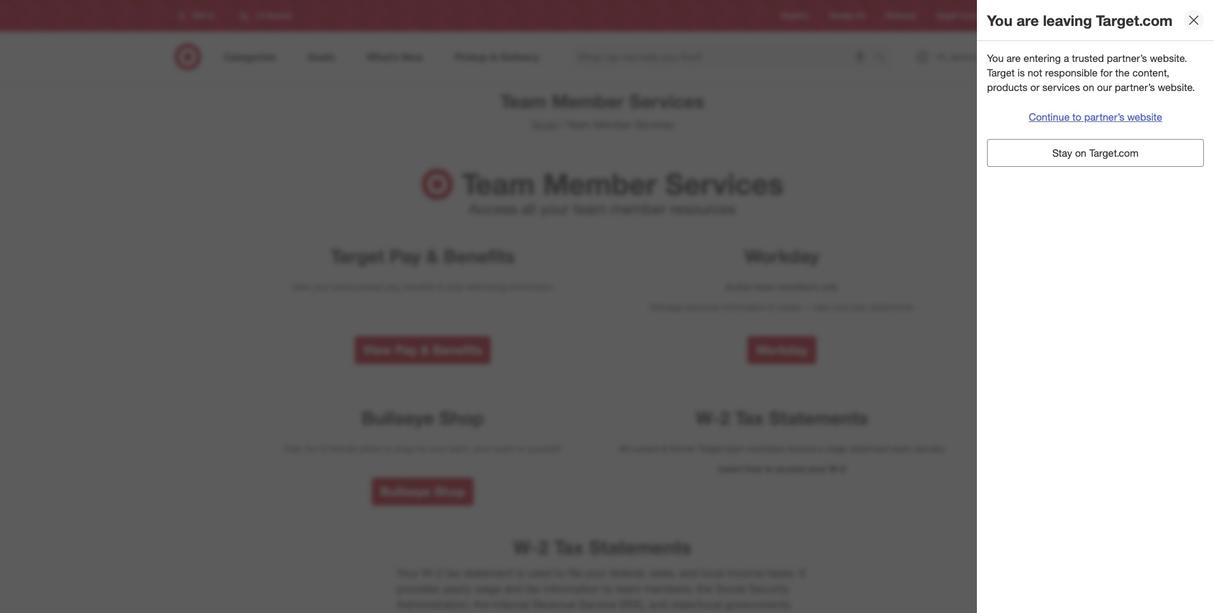 Task type: locate. For each thing, give the bounding box(es) containing it.
w-2 tax statements up federal,
[[514, 537, 692, 559]]

1 vertical spatial website.
[[1159, 81, 1196, 93]]

to right "continue"
[[1073, 110, 1082, 123]]

january
[[914, 444, 946, 454]]

shop
[[395, 444, 414, 454]]

members,
[[644, 583, 694, 596]]

bullseye shop
[[362, 408, 484, 430], [380, 484, 466, 500]]

partner's down content,
[[1116, 81, 1156, 93]]

bullseye shop down fast, fun & friendly place to shop for your team, your event or yourself!
[[380, 484, 466, 500]]

& for target pay & benefits
[[426, 245, 439, 267]]

2 up learn
[[720, 408, 731, 430]]

are
[[1017, 11, 1040, 29], [1007, 52, 1022, 65]]

yourself!
[[528, 444, 562, 454]]

is inside you are entering a trusted partner's website. target is not responsible for the content, products or services on our partner's website.
[[1018, 66, 1026, 79]]

are left the entering
[[1007, 52, 1022, 65]]

1 horizontal spatial is
[[1018, 66, 1026, 79]]

1 vertical spatial a
[[819, 444, 824, 454]]

and down members,
[[649, 599, 668, 612]]

website.
[[1151, 52, 1188, 65], [1159, 81, 1196, 93]]

wage
[[826, 444, 848, 454], [475, 583, 501, 596]]

leaving
[[1044, 11, 1093, 29]]

and left local at the right
[[680, 567, 699, 580]]

workday up active team members only
[[745, 245, 820, 267]]

bullseye down shop
[[380, 484, 431, 500]]

1 horizontal spatial and
[[649, 599, 668, 612]]

statements
[[769, 408, 869, 430], [589, 537, 692, 559]]

0 vertical spatial website.
[[1151, 52, 1188, 65]]

you inside you are entering a trusted partner's website. target is not responsible for the content, products or services on our partner's website.
[[988, 52, 1004, 65]]

shop up the team,
[[440, 408, 484, 430]]

partner's down our
[[1085, 110, 1125, 123]]

taxes.
[[767, 567, 797, 580]]

team right /
[[567, 118, 591, 131]]

is left used
[[517, 567, 525, 580]]

0 horizontal spatial for
[[417, 444, 427, 454]]

1 vertical spatial tax
[[526, 583, 541, 596]]

target circle
[[937, 11, 979, 21]]

shop down the team,
[[434, 484, 466, 500]]

or down not at the right of page
[[1031, 81, 1040, 93]]

workday down manage personal information & career + view your pay statements
[[756, 342, 808, 358]]

statement inside your w-2 tax statement is used to file your federal, state, and local income taxes. it provides yearly wage and tax information to team members, the social security administration, the internal revenue service (irs), and state/local government
[[464, 567, 514, 580]]

continue to partner's website link
[[988, 110, 1205, 124]]

& inside view pay & benefits link
[[421, 342, 430, 358]]

0 vertical spatial the
[[1116, 66, 1131, 79]]

on right stay
[[1076, 147, 1087, 160]]

w-2 tax statements
[[696, 408, 869, 430], [514, 537, 692, 559]]

+
[[805, 302, 810, 312]]

circle
[[960, 11, 979, 21]]

for right shop
[[417, 444, 427, 454]]

/
[[561, 118, 565, 131]]

statement up yearly
[[464, 567, 514, 580]]

tax
[[736, 408, 764, 430], [554, 537, 584, 559]]

target up "products"
[[988, 66, 1015, 79]]

0 vertical spatial statement
[[850, 444, 890, 454]]

1 vertical spatial or
[[518, 444, 526, 454]]

a up responsible in the right of the page
[[1064, 52, 1070, 65]]

1 horizontal spatial w-2 tax statements
[[696, 408, 869, 430]]

or inside you are entering a trusted partner's website. target is not responsible for the content, products or services on our partner's website.
[[1031, 81, 1040, 93]]

your left event on the bottom left of page
[[474, 444, 491, 454]]

you for you are entering a trusted partner's website. target is not responsible for the content, products or services on our partner's website.
[[988, 52, 1004, 65]]

your right all
[[540, 200, 569, 218]]

wage right receive
[[826, 444, 848, 454]]

yearly
[[443, 583, 472, 596]]

0 horizontal spatial or
[[518, 444, 526, 454]]

search
[[870, 52, 900, 64]]

website. up content,
[[1151, 52, 1188, 65]]

1 horizontal spatial for
[[1101, 66, 1113, 79]]

2 up used
[[539, 537, 549, 559]]

statement
[[850, 444, 890, 454], [464, 567, 514, 580]]

1 vertical spatial and
[[504, 583, 523, 596]]

a
[[1064, 52, 1070, 65], [819, 444, 824, 454]]

1 horizontal spatial or
[[1031, 81, 1040, 93]]

target.com
[[1097, 11, 1173, 29], [1090, 147, 1139, 160]]

you
[[988, 11, 1013, 29], [988, 52, 1004, 65]]

wage inside your w-2 tax statement is used to file your federal, state, and local income taxes. it provides yearly wage and tax information to team members, the social security administration, the internal revenue service (irs), and state/local government
[[475, 583, 501, 596]]

you up "products"
[[988, 52, 1004, 65]]

0 vertical spatial shop
[[440, 408, 484, 430]]

0 vertical spatial partner's
[[1108, 52, 1148, 65]]

stay
[[1053, 147, 1073, 160]]

w- up provides at the bottom of page
[[422, 567, 436, 580]]

2 up provides at the bottom of page
[[436, 567, 443, 580]]

is left not at the right of page
[[1018, 66, 1026, 79]]

1 vertical spatial wage
[[475, 583, 501, 596]]

tax up all current & former target team members receive a wage statement each january
[[736, 408, 764, 430]]

member
[[552, 90, 624, 113], [594, 118, 632, 131], [543, 167, 657, 202]]

2 vertical spatial member
[[543, 167, 657, 202]]

bullseye up shop
[[362, 408, 434, 430]]

career
[[777, 302, 803, 312]]

0 horizontal spatial the
[[474, 599, 490, 612]]

are right 'find'
[[1017, 11, 1040, 29]]

team down federal,
[[616, 583, 641, 596]]

1 vertical spatial target.com
[[1090, 147, 1139, 160]]

learn
[[719, 464, 743, 475]]

1 vertical spatial team
[[567, 118, 591, 131]]

the up state/local
[[697, 583, 713, 596]]

registry
[[782, 11, 810, 21]]

0 horizontal spatial wage
[[475, 583, 501, 596]]

2 horizontal spatial and
[[680, 567, 699, 580]]

0 vertical spatial workday
[[745, 245, 820, 267]]

team
[[501, 90, 547, 113], [567, 118, 591, 131], [462, 167, 535, 202]]

manage
[[651, 302, 683, 312]]

stay on target.com
[[1053, 147, 1139, 160]]

0 vertical spatial you
[[988, 11, 1013, 29]]

team inside ◎ team member services access all your team member resources
[[573, 200, 607, 218]]

weekly ad
[[830, 11, 866, 21]]

friendly
[[329, 444, 358, 454]]

1 vertical spatial view
[[363, 342, 392, 358]]

for up our
[[1101, 66, 1113, 79]]

0 vertical spatial for
[[1101, 66, 1113, 79]]

pay
[[853, 302, 867, 312]]

team up learn
[[726, 444, 745, 454]]

well-
[[466, 281, 485, 292]]

w- right the access
[[830, 464, 841, 475]]

are for leaving
[[1017, 11, 1040, 29]]

all current & former target team members receive a wage statement each january
[[619, 444, 946, 454]]

wage up "internal"
[[475, 583, 501, 596]]

you left stores
[[988, 11, 1013, 29]]

services inside ◎ team member services access all your team member resources
[[665, 167, 784, 202]]

tax down used
[[526, 583, 541, 596]]

or right event on the bottom left of page
[[518, 444, 526, 454]]

view
[[292, 281, 311, 292], [363, 342, 392, 358]]

information down file
[[544, 583, 600, 596]]

target.com up content,
[[1097, 11, 1173, 29]]

0 horizontal spatial tax
[[446, 567, 461, 580]]

to
[[1073, 110, 1082, 123], [384, 444, 392, 454], [765, 464, 774, 475], [555, 567, 565, 580], [603, 583, 613, 596]]

1 vertical spatial workday
[[756, 342, 808, 358]]

view your personalized pay, benefits & total well-being information
[[292, 281, 554, 292]]

1 vertical spatial is
[[517, 567, 525, 580]]

you are leaving target.com dialog
[[978, 0, 1215, 614]]

manage personal information & career + view your pay statements
[[651, 302, 914, 312]]

pay
[[390, 245, 421, 267], [395, 342, 417, 358]]

target left /
[[531, 118, 559, 131]]

are for entering
[[1007, 52, 1022, 65]]

bullseye shop up fast, fun & friendly place to shop for your team, your event or yourself!
[[362, 408, 484, 430]]

file
[[568, 567, 583, 580]]

team left member
[[573, 200, 607, 218]]

website. down content,
[[1159, 81, 1196, 93]]

1 horizontal spatial statement
[[850, 444, 890, 454]]

personalized
[[333, 281, 383, 292]]

0 vertical spatial bullseye shop
[[362, 408, 484, 430]]

information right being
[[510, 281, 554, 292]]

1 vertical spatial are
[[1007, 52, 1022, 65]]

0 vertical spatial statements
[[769, 408, 869, 430]]

the left "internal"
[[474, 599, 490, 612]]

0 vertical spatial a
[[1064, 52, 1070, 65]]

bullseye
[[362, 408, 434, 430], [380, 484, 431, 500]]

0 vertical spatial view
[[292, 281, 311, 292]]

0 vertical spatial w-2 tax statements
[[696, 408, 869, 430]]

2 vertical spatial the
[[474, 599, 490, 612]]

1 horizontal spatial the
[[697, 583, 713, 596]]

2 horizontal spatial the
[[1116, 66, 1131, 79]]

total
[[446, 281, 464, 292]]

view
[[813, 302, 831, 312]]

the
[[1116, 66, 1131, 79], [697, 583, 713, 596], [474, 599, 490, 612]]

1 vertical spatial on
[[1076, 147, 1087, 160]]

1 vertical spatial tax
[[554, 537, 584, 559]]

view for view your personalized pay, benefits & total well-being information
[[292, 281, 311, 292]]

0 horizontal spatial and
[[504, 583, 523, 596]]

0 horizontal spatial w-2 tax statements
[[514, 537, 692, 559]]

1 vertical spatial for
[[417, 444, 427, 454]]

1 vertical spatial statement
[[464, 567, 514, 580]]

resources
[[671, 200, 736, 218]]

0 horizontal spatial statements
[[589, 537, 692, 559]]

target.com down continue to partner's website "link"
[[1090, 147, 1139, 160]]

0 vertical spatial are
[[1017, 11, 1040, 29]]

for
[[1101, 66, 1113, 79], [417, 444, 427, 454]]

tax up file
[[554, 537, 584, 559]]

1 horizontal spatial wage
[[826, 444, 848, 454]]

partner's up content,
[[1108, 52, 1148, 65]]

team right ◎
[[462, 167, 535, 202]]

continue
[[1029, 110, 1070, 123]]

2 vertical spatial information
[[544, 583, 600, 596]]

1 vertical spatial shop
[[434, 484, 466, 500]]

tax
[[446, 567, 461, 580], [526, 583, 541, 596]]

0 vertical spatial tax
[[736, 408, 764, 430]]

entering
[[1024, 52, 1062, 65]]

2 right the access
[[841, 464, 846, 475]]

1 horizontal spatial view
[[363, 342, 392, 358]]

0 vertical spatial bullseye
[[362, 408, 434, 430]]

1 vertical spatial services
[[635, 118, 674, 131]]

services
[[630, 90, 705, 113], [635, 118, 674, 131], [665, 167, 784, 202]]

2 vertical spatial partner's
[[1085, 110, 1125, 123]]

1 vertical spatial pay
[[395, 342, 417, 358]]

1 vertical spatial you
[[988, 52, 1004, 65]]

your right file
[[586, 567, 607, 580]]

on
[[1084, 81, 1095, 93], [1076, 147, 1087, 160]]

and up "internal"
[[504, 583, 523, 596]]

0 horizontal spatial statement
[[464, 567, 514, 580]]

2 vertical spatial team
[[462, 167, 535, 202]]

statements up receive
[[769, 408, 869, 430]]

2 vertical spatial services
[[665, 167, 784, 202]]

&
[[426, 245, 439, 267], [438, 281, 444, 292], [769, 302, 775, 312], [421, 342, 430, 358], [321, 444, 326, 454], [662, 444, 668, 454]]

0 vertical spatial or
[[1031, 81, 1040, 93]]

0 vertical spatial benefits
[[444, 245, 515, 267]]

shop
[[440, 408, 484, 430], [434, 484, 466, 500]]

a right receive
[[819, 444, 824, 454]]

& for all current & former target team members receive a wage statement each january
[[662, 444, 668, 454]]

your inside ◎ team member services access all your team member resources
[[540, 200, 569, 218]]

1 you from the top
[[988, 11, 1013, 29]]

2 you from the top
[[988, 52, 1004, 65]]

pay for view
[[395, 342, 417, 358]]

member
[[611, 200, 667, 218]]

the left content,
[[1116, 66, 1131, 79]]

w-2 tax statements up all current & former target team members receive a wage statement each january
[[696, 408, 869, 430]]

information down active
[[722, 302, 767, 312]]

members up how
[[748, 444, 786, 454]]

1 vertical spatial partner's
[[1116, 81, 1156, 93]]

to right how
[[765, 464, 774, 475]]

benefits
[[444, 245, 515, 267], [433, 342, 483, 358]]

0 horizontal spatial view
[[292, 281, 311, 292]]

members
[[779, 281, 818, 292], [748, 444, 786, 454]]

fast, fun & friendly place to shop for your team, your event or yourself!
[[284, 444, 562, 454]]

statements up federal,
[[589, 537, 692, 559]]

0 vertical spatial services
[[630, 90, 705, 113]]

0 horizontal spatial is
[[517, 567, 525, 580]]

1 vertical spatial benefits
[[433, 342, 483, 358]]

0 vertical spatial on
[[1084, 81, 1095, 93]]

0 vertical spatial team
[[501, 90, 547, 113]]

0 vertical spatial pay
[[390, 245, 421, 267]]

0 vertical spatial is
[[1018, 66, 1026, 79]]

tax up yearly
[[446, 567, 461, 580]]

1 horizontal spatial a
[[1064, 52, 1070, 65]]

statement left each
[[850, 444, 890, 454]]

are inside you are entering a trusted partner's website. target is not responsible for the content, products or services on our partner's website.
[[1007, 52, 1022, 65]]

internal
[[493, 599, 530, 612]]

members up career
[[779, 281, 818, 292]]

0 vertical spatial and
[[680, 567, 699, 580]]

target up personalized
[[331, 245, 385, 267]]

on left our
[[1084, 81, 1095, 93]]

is inside your w-2 tax statement is used to file your federal, state, and local income taxes. it provides yearly wage and tax information to team members, the social security administration, the internal revenue service (irs), and state/local government
[[517, 567, 525, 580]]

and
[[680, 567, 699, 580], [504, 583, 523, 596], [649, 599, 668, 612]]

weekly ad link
[[830, 10, 866, 21]]

trusted
[[1073, 52, 1105, 65]]

team up target link at left
[[501, 90, 547, 113]]

to up service
[[603, 583, 613, 596]]



Task type: vqa. For each thing, say whether or not it's contained in the screenshot.
Redcard link
yes



Task type: describe. For each thing, give the bounding box(es) containing it.
fast,
[[284, 444, 303, 454]]

place
[[360, 444, 382, 454]]

event
[[494, 444, 515, 454]]

workday link
[[748, 336, 817, 364]]

1 horizontal spatial statements
[[769, 408, 869, 430]]

target circle link
[[937, 10, 979, 21]]

learn how to access your w-2
[[719, 464, 846, 475]]

on inside you are entering a trusted partner's website. target is not responsible for the content, products or services on our partner's website.
[[1084, 81, 1095, 93]]

your inside your w-2 tax statement is used to file your federal, state, and local income taxes. it provides yearly wage and tax information to team members, the social security administration, the internal revenue service (irs), and state/local government
[[586, 567, 607, 580]]

team inside ◎ team member services access all your team member resources
[[462, 167, 535, 202]]

0 vertical spatial target.com
[[1097, 11, 1173, 29]]

responsible
[[1046, 66, 1098, 79]]

bullseye shop link
[[372, 479, 474, 506]]

stores
[[1016, 11, 1038, 21]]

2 vertical spatial and
[[649, 599, 668, 612]]

only
[[821, 281, 838, 292]]

2 inside your w-2 tax statement is used to file your federal, state, and local income taxes. it provides yearly wage and tax information to team members, the social security administration, the internal revenue service (irs), and state/local government
[[436, 567, 443, 580]]

0 vertical spatial information
[[510, 281, 554, 292]]

fun
[[306, 444, 318, 454]]

information inside your w-2 tax statement is used to file your federal, state, and local income taxes. it provides yearly wage and tax information to team members, the social security administration, the internal revenue service (irs), and state/local government
[[544, 583, 600, 596]]

content,
[[1133, 66, 1170, 79]]

target inside you are entering a trusted partner's website. target is not responsible for the content, products or services on our partner's website.
[[988, 66, 1015, 79]]

(irs),
[[620, 599, 646, 612]]

to left file
[[555, 567, 565, 580]]

ad
[[857, 11, 866, 21]]

service
[[579, 599, 617, 612]]

w- up former
[[696, 408, 720, 430]]

0 vertical spatial members
[[779, 281, 818, 292]]

target inside team member services target / team member services
[[531, 118, 559, 131]]

team inside your w-2 tax statement is used to file your federal, state, and local income taxes. it provides yearly wage and tax information to team members, the social security administration, the internal revenue service (irs), and state/local government
[[616, 583, 641, 596]]

1 vertical spatial statements
[[589, 537, 692, 559]]

weekly
[[830, 11, 855, 21]]

target.com inside button
[[1090, 147, 1139, 160]]

a inside you are entering a trusted partner's website. target is not responsible for the content, products or services on our partner's website.
[[1064, 52, 1070, 65]]

◎
[[421, 167, 454, 202]]

member inside ◎ team member services access all your team member resources
[[543, 167, 657, 202]]

all
[[619, 444, 629, 454]]

search button
[[870, 43, 900, 73]]

to left shop
[[384, 444, 392, 454]]

not
[[1028, 66, 1043, 79]]

0 vertical spatial wage
[[826, 444, 848, 454]]

registry link
[[782, 10, 810, 21]]

state/local
[[671, 599, 723, 612]]

1 horizontal spatial tax
[[526, 583, 541, 596]]

services
[[1043, 81, 1081, 93]]

statements
[[870, 302, 914, 312]]

0 horizontal spatial a
[[819, 444, 824, 454]]

stay on target.com button
[[988, 139, 1205, 167]]

find stores link
[[1000, 10, 1038, 21]]

benefits
[[404, 281, 436, 292]]

your left personalized
[[313, 281, 330, 292]]

active team members only
[[726, 281, 838, 292]]

your left the team,
[[430, 444, 447, 454]]

0 vertical spatial tax
[[446, 567, 461, 580]]

1 vertical spatial information
[[722, 302, 767, 312]]

access
[[469, 200, 518, 218]]

our
[[1098, 81, 1113, 93]]

active
[[726, 281, 753, 292]]

benefits for target pay & benefits
[[444, 245, 515, 267]]

you are entering a trusted partner's website. target is not responsible for the content, products or services on our partner's website.
[[988, 52, 1196, 93]]

federal,
[[610, 567, 647, 580]]

pay for target
[[390, 245, 421, 267]]

view pay & benefits link
[[355, 336, 491, 364]]

to inside "link"
[[1073, 110, 1082, 123]]

redcard link
[[886, 10, 917, 21]]

personal
[[685, 302, 720, 312]]

& for fast, fun & friendly place to shop for your team, your event or yourself!
[[321, 444, 326, 454]]

0 horizontal spatial tax
[[554, 537, 584, 559]]

local
[[702, 567, 725, 580]]

access
[[776, 464, 806, 475]]

it
[[800, 567, 806, 580]]

your w-2 tax statement is used to file your federal, state, and local income taxes. it provides yearly wage and tax information to team members, the social security administration, the internal revenue service (irs), and state/local government
[[397, 567, 806, 614]]

being
[[485, 281, 507, 292]]

administration,
[[397, 599, 471, 612]]

target pay & benefits
[[331, 245, 515, 267]]

w- inside your w-2 tax statement is used to file your federal, state, and local income taxes. it provides yearly wage and tax information to team members, the social security administration, the internal revenue service (irs), and state/local government
[[422, 567, 436, 580]]

website
[[1128, 110, 1163, 123]]

security
[[749, 583, 790, 596]]

revenue
[[533, 599, 576, 612]]

w- up used
[[514, 537, 539, 559]]

team right active
[[755, 281, 776, 292]]

pay,
[[386, 281, 401, 292]]

your left pay
[[833, 302, 850, 312]]

redcard
[[886, 11, 917, 21]]

view for view pay & benefits
[[363, 342, 392, 358]]

target left circle
[[937, 11, 958, 21]]

1 vertical spatial member
[[594, 118, 632, 131]]

how
[[745, 464, 763, 475]]

team member services target / team member services
[[501, 90, 705, 131]]

find
[[1000, 11, 1014, 21]]

for inside you are entering a trusted partner's website. target is not responsible for the content, products or services on our partner's website.
[[1101, 66, 1113, 79]]

What can we help you find? suggestions appear below search field
[[570, 43, 879, 71]]

continue to partner's website
[[1029, 110, 1163, 123]]

target link
[[531, 118, 559, 131]]

state,
[[650, 567, 677, 580]]

1 vertical spatial w-2 tax statements
[[514, 537, 692, 559]]

target right former
[[699, 444, 723, 454]]

you for you are leaving target.com
[[988, 11, 1013, 29]]

& for view pay & benefits
[[421, 342, 430, 358]]

products
[[988, 81, 1028, 93]]

1 vertical spatial bullseye shop
[[380, 484, 466, 500]]

find stores
[[1000, 11, 1038, 21]]

all
[[522, 200, 536, 218]]

1 vertical spatial members
[[748, 444, 786, 454]]

team,
[[449, 444, 471, 454]]

your down receive
[[808, 464, 827, 475]]

on inside button
[[1076, 147, 1087, 160]]

current
[[631, 444, 660, 454]]

each
[[892, 444, 912, 454]]

partner's inside "link"
[[1085, 110, 1125, 123]]

receive
[[788, 444, 817, 454]]

you are leaving target.com
[[988, 11, 1173, 29]]

◎ team member services access all your team member resources
[[421, 167, 784, 218]]

income
[[728, 567, 764, 580]]

provides
[[397, 583, 440, 596]]

the inside you are entering a trusted partner's website. target is not responsible for the content, products or services on our partner's website.
[[1116, 66, 1131, 79]]

your
[[397, 567, 419, 580]]

1 vertical spatial bullseye
[[380, 484, 431, 500]]

1 vertical spatial the
[[697, 583, 713, 596]]

benefits for view pay & benefits
[[433, 342, 483, 358]]

social
[[716, 583, 746, 596]]

0 vertical spatial member
[[552, 90, 624, 113]]

view pay & benefits
[[363, 342, 483, 358]]

1 horizontal spatial tax
[[736, 408, 764, 430]]

used
[[528, 567, 552, 580]]



